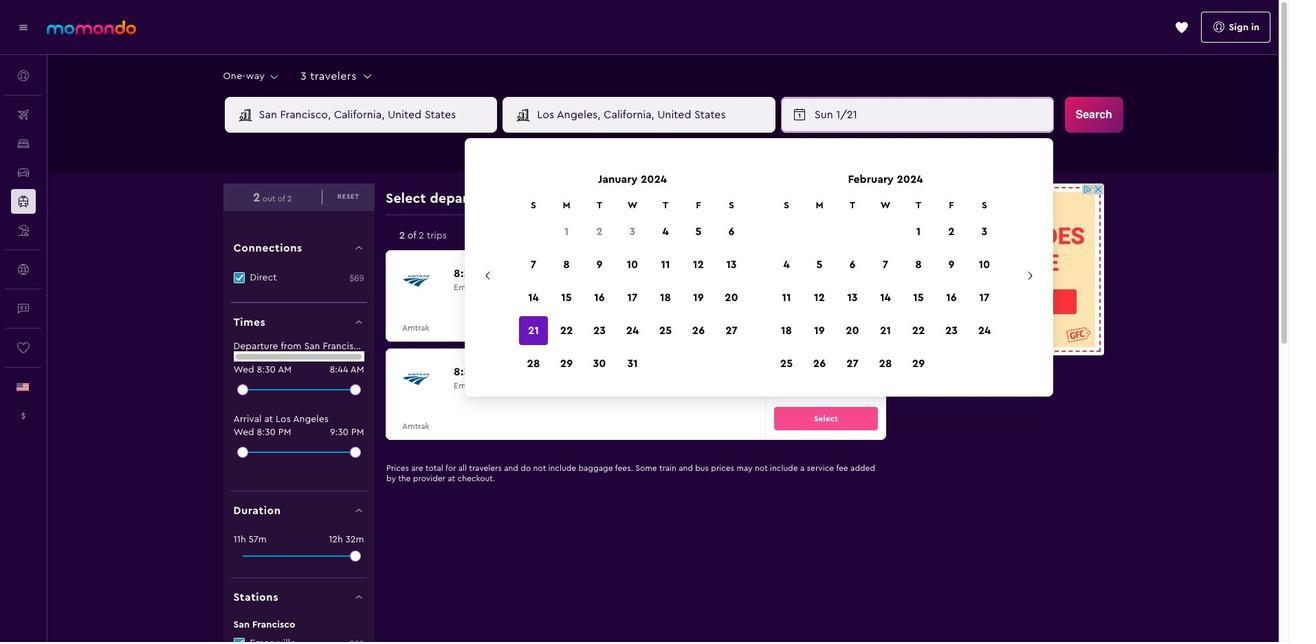 Task type: describe. For each thing, give the bounding box(es) containing it.
search for packages image
[[11, 218, 36, 243]]

earliest takeoff time slider
[[237, 384, 248, 395]]

navigation menu image
[[16, 20, 30, 34]]

From? text field
[[253, 98, 496, 132]]

go to explore image
[[11, 257, 36, 282]]

open trips drawer image
[[1175, 20, 1188, 34]]

sunday january 21st element
[[815, 107, 1045, 123]]

latest takeoff time slider
[[350, 384, 361, 395]]

search for cars image
[[11, 160, 36, 185]]

To? text field
[[532, 98, 775, 132]]

trips image
[[11, 335, 36, 360]]

share this item image
[[426, 239, 448, 261]]

united states (english) image
[[16, 383, 29, 391]]

search for hotels image
[[11, 131, 36, 156]]



Task type: locate. For each thing, give the bounding box(es) containing it.
search for trains image
[[11, 189, 36, 214]]

1 amtrak logo image from the top
[[403, 269, 430, 293]]

latest landing time slider
[[350, 447, 361, 458]]

2 amtrak logo image from the top
[[403, 368, 430, 391]]

search for flights image
[[11, 102, 36, 127]]

submit feedback about our site image
[[11, 296, 36, 321]]

tab panel
[[223, 211, 374, 642]]

amtrak logo image
[[403, 269, 430, 293], [403, 368, 430, 391]]

1 vertical spatial amtrak logo image
[[403, 368, 430, 391]]

sign in image
[[11, 63, 36, 88]]

Trip type One-way field
[[223, 71, 280, 83]]

amtrak logo image down share this item icon
[[403, 368, 430, 391]]

dialog
[[0, 0, 1279, 642]]

share this item image
[[426, 337, 448, 359]]

0 vertical spatial amtrak logo image
[[403, 269, 430, 293]]

amtrak logo image for share this item icon
[[403, 368, 430, 391]]

amtrak logo image for share this item image
[[403, 269, 430, 293]]

advertisement region
[[898, 184, 1104, 355]]

start date calendar input use left and right arrow keys to change day. use up and down arrow keys to change week. tab
[[470, 171, 1048, 380]]

earliest landing time slider
[[237, 447, 248, 458]]

amtrak logo image down share this item image
[[403, 269, 430, 293]]



Task type: vqa. For each thing, say whether or not it's contained in the screenshot.
Sunday January 21st ELEMENT
yes



